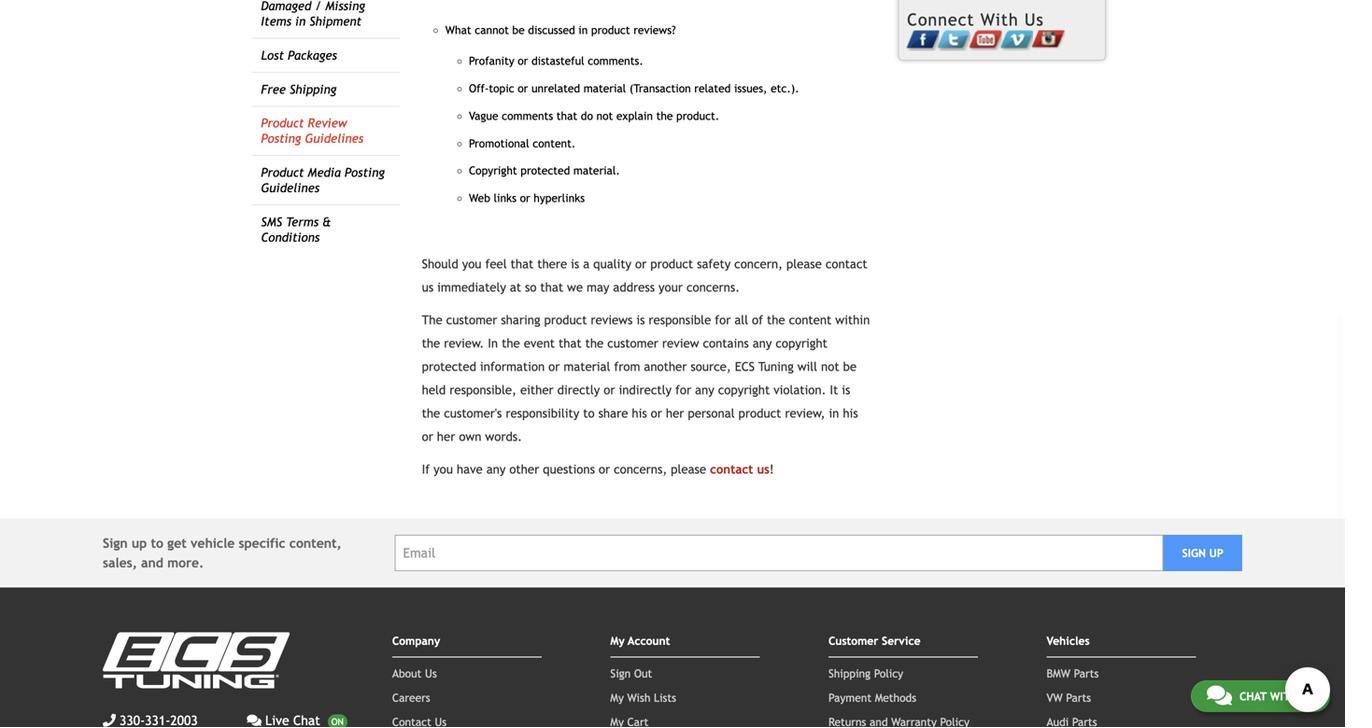 Task type: locate. For each thing, give the bounding box(es) containing it.
media
[[308, 166, 341, 180]]

0 vertical spatial posting
[[261, 131, 301, 146]]

1 horizontal spatial contact
[[826, 257, 868, 271]]

content,
[[289, 536, 342, 551]]

0 vertical spatial for
[[715, 313, 731, 327]]

2 horizontal spatial sign
[[1182, 547, 1206, 560]]

1 horizontal spatial please
[[787, 257, 822, 271]]

the right the of
[[767, 313, 785, 327]]

0 horizontal spatial in
[[295, 14, 306, 28]]

1 horizontal spatial us
[[757, 462, 770, 477]]

to inside sign up to get vehicle specific content, sales, and more.
[[151, 536, 163, 551]]

reviews
[[591, 313, 633, 327]]

protected
[[521, 164, 570, 177], [422, 360, 476, 374]]

product up your at top
[[650, 257, 693, 271]]

2 horizontal spatial is
[[842, 383, 851, 398]]

1 horizontal spatial shipping
[[829, 668, 871, 681]]

is right it
[[842, 383, 851, 398]]

0 horizontal spatial posting
[[261, 131, 301, 146]]

posting inside the product media posting guidelines
[[345, 166, 385, 180]]

guidelines for media
[[261, 181, 320, 195]]

more.
[[167, 556, 204, 571]]

please right concern,
[[787, 257, 822, 271]]

protected down review.
[[422, 360, 476, 374]]

1 horizontal spatial any
[[695, 383, 715, 398]]

review.
[[444, 336, 484, 351]]

is left a
[[571, 257, 580, 271]]

in inside the customer sharing product reviews is responsible for all of the content within the review. in the event that the customer review contains any copyright protected information or material from another source, ecs tuning will not be held responsible, either directly or indirectly for any copyright violation. it is the customer's responsibility to share his or her personal product review, in his or her own words.
[[829, 406, 839, 421]]

or right questions
[[599, 462, 610, 477]]

any down the of
[[753, 336, 772, 351]]

0 horizontal spatial protected
[[422, 360, 476, 374]]

0 vertical spatial guidelines
[[305, 131, 364, 146]]

guidelines inside product review posting guidelines
[[305, 131, 364, 146]]

product up comments.
[[591, 23, 630, 36]]

contact up within
[[826, 257, 868, 271]]

if
[[422, 462, 430, 477]]

or up if
[[422, 430, 433, 444]]

0 vertical spatial not
[[597, 109, 613, 122]]

0 vertical spatial protected
[[521, 164, 570, 177]]

sign inside button
[[1182, 547, 1206, 560]]

words.
[[485, 430, 522, 444]]

shipping policy link
[[829, 668, 904, 681]]

contact
[[826, 257, 868, 271], [710, 462, 753, 477]]

or inside should you feel that there is a quality or product safety concern, please contact us immediately at
[[635, 257, 647, 271]]

get
[[167, 536, 187, 551]]

not right do
[[597, 109, 613, 122]]

guidelines for review
[[305, 131, 364, 146]]

posting right media
[[345, 166, 385, 180]]

1 vertical spatial is
[[637, 313, 645, 327]]

1 horizontal spatial customer
[[608, 336, 659, 351]]

0 vertical spatial copyright
[[776, 336, 828, 351]]

1 vertical spatial customer
[[608, 336, 659, 351]]

the
[[656, 109, 673, 122], [767, 313, 785, 327], [422, 336, 440, 351], [502, 336, 520, 351], [585, 336, 604, 351], [422, 406, 440, 421]]

phone image
[[103, 715, 116, 728]]

1 vertical spatial for
[[676, 383, 691, 398]]

2 horizontal spatial us
[[1301, 690, 1315, 704]]

and
[[141, 556, 163, 571]]

is
[[571, 257, 580, 271], [637, 313, 645, 327], [842, 383, 851, 398]]

1 horizontal spatial is
[[637, 313, 645, 327]]

chat
[[1240, 690, 1267, 704]]

to left share at the left bottom of page
[[583, 406, 595, 421]]

0 horizontal spatial any
[[486, 462, 506, 477]]

1 vertical spatial guidelines
[[261, 181, 320, 195]]

1 horizontal spatial for
[[715, 313, 731, 327]]

0 horizontal spatial his
[[632, 406, 647, 421]]

of
[[752, 313, 763, 327]]

shipping down packages
[[290, 82, 337, 97]]

for down "another"
[[676, 383, 691, 398]]

guidelines down review
[[305, 131, 364, 146]]

not right will
[[821, 360, 840, 374]]

sms terms & conditions link
[[261, 215, 331, 245]]

responsible
[[649, 313, 711, 327]]

0 vertical spatial contact
[[826, 257, 868, 271]]

shipping up payment
[[829, 668, 871, 681]]

other
[[510, 462, 539, 477]]

is inside should you feel that there is a quality or product safety concern, please contact us immediately at
[[571, 257, 580, 271]]

product inside should you feel that there is a quality or product safety concern, please contact us immediately at
[[650, 257, 693, 271]]

customer up from
[[608, 336, 659, 351]]

0 vertical spatial be
[[512, 23, 525, 36]]

in inside damaged / missing items in shipment
[[295, 14, 306, 28]]

that inside the customer sharing product reviews is responsible for all of the content within the review. in the event that the customer review contains any copyright protected information or material from another source, ecs tuning will not be held responsible, either directly or indirectly for any copyright violation. it is the customer's responsibility to share his or her personal product review, in his or her own words.
[[559, 336, 582, 351]]

vehicles
[[1047, 635, 1090, 648]]

product for product review posting guidelines
[[261, 116, 304, 131]]

product left media
[[261, 166, 304, 180]]

0 vertical spatial customer
[[446, 313, 497, 327]]

you right if
[[434, 462, 453, 477]]

terms
[[286, 215, 319, 229]]

0 vertical spatial us
[[422, 280, 434, 295]]

lost
[[261, 48, 284, 62]]

1 horizontal spatial his
[[843, 406, 858, 421]]

contact us link
[[710, 462, 770, 477]]

my left wish
[[611, 692, 624, 705]]

1 horizontal spatial you
[[462, 257, 482, 271]]

customer
[[446, 313, 497, 327], [608, 336, 659, 351]]

in down it
[[829, 406, 839, 421]]

indirectly
[[619, 383, 672, 398]]

material
[[584, 82, 626, 95], [564, 360, 610, 374]]

parts right bmw
[[1074, 668, 1099, 681]]

comments image
[[1207, 685, 1232, 707]]

protected inside the customer sharing product reviews is responsible for all of the content within the review. in the event that the customer review contains any copyright protected information or material from another source, ecs tuning will not be held responsible, either directly or indirectly for any copyright violation. it is the customer's responsibility to share his or her personal product review, in his or her own words.
[[422, 360, 476, 374]]

vw parts link
[[1047, 692, 1091, 705]]

1 horizontal spatial to
[[583, 406, 595, 421]]

2 vertical spatial us
[[1301, 690, 1315, 704]]

or down indirectly
[[651, 406, 662, 421]]

2 product from the top
[[261, 166, 304, 180]]

0 vertical spatial material
[[584, 82, 626, 95]]

hyperlinks
[[534, 192, 585, 205]]

will
[[798, 360, 818, 374]]

please right concerns,
[[671, 462, 706, 477]]

for
[[715, 313, 731, 327], [676, 383, 691, 398]]

1 horizontal spatial sign
[[611, 668, 631, 681]]

material up directly
[[564, 360, 610, 374]]

at
[[510, 280, 521, 295]]

sms
[[261, 215, 282, 229]]

1 vertical spatial my
[[611, 692, 624, 705]]

0 horizontal spatial her
[[437, 430, 455, 444]]

customer's
[[444, 406, 502, 421]]

1 vertical spatial us
[[425, 668, 437, 681]]

1 vertical spatial please
[[671, 462, 706, 477]]

copyright up will
[[776, 336, 828, 351]]

the down the
[[422, 336, 440, 351]]

0 vertical spatial you
[[462, 257, 482, 271]]

account
[[628, 635, 670, 648]]

issues,
[[734, 82, 767, 95]]

0 horizontal spatial us
[[422, 280, 434, 295]]

1 horizontal spatial up
[[1210, 547, 1224, 560]]

material up vague comments that do not explain the product.
[[584, 82, 626, 95]]

the down the reviews
[[585, 336, 604, 351]]

contact left !
[[710, 462, 753, 477]]

us inside should you feel that there is a quality or product safety concern, please contact us immediately at
[[422, 280, 434, 295]]

about
[[392, 668, 422, 681]]

links
[[494, 192, 517, 205]]

sign inside sign up to get vehicle specific content, sales, and more.
[[103, 536, 128, 551]]

responsibility
[[506, 406, 580, 421]]

0 horizontal spatial up
[[132, 536, 147, 551]]

us for chat with us
[[1301, 690, 1315, 704]]

that up at at the top left of the page
[[511, 257, 534, 271]]

so
[[525, 280, 537, 295]]

sign out
[[611, 668, 652, 681]]

to inside the customer sharing product reviews is responsible for all of the content within the review. in the event that the customer review contains any copyright protected information or material from another source, ecs tuning will not be held responsible, either directly or indirectly for any copyright violation. it is the customer's responsibility to share his or her personal product review, in his or her own words.
[[583, 406, 595, 421]]

directly
[[557, 383, 600, 398]]

1 vertical spatial product
[[261, 166, 304, 180]]

1 vertical spatial protected
[[422, 360, 476, 374]]

1 vertical spatial contact
[[710, 462, 753, 477]]

1 horizontal spatial her
[[666, 406, 684, 421]]

sign out link
[[611, 668, 652, 681]]

1 horizontal spatial us
[[1025, 10, 1044, 29]]

product inside the product media posting guidelines
[[261, 166, 304, 180]]

violation.
[[774, 383, 826, 398]]

my left account
[[611, 635, 625, 648]]

1 vertical spatial be
[[843, 360, 857, 374]]

0 horizontal spatial not
[[597, 109, 613, 122]]

material inside the customer sharing product reviews is responsible for all of the content within the review. in the event that the customer review contains any copyright protected information or material from another source, ecs tuning will not be held responsible, either directly or indirectly for any copyright violation. it is the customer's responsibility to share his or her personal product review, in his or her own words.
[[564, 360, 610, 374]]

wish
[[627, 692, 651, 705]]

be right will
[[843, 360, 857, 374]]

0 vertical spatial any
[[753, 336, 772, 351]]

off-topic or unrelated material (transaction related issues, etc.).
[[469, 82, 799, 95]]

parts right the vw
[[1066, 692, 1091, 705]]

her left own on the left of page
[[437, 430, 455, 444]]

1 vertical spatial parts
[[1066, 692, 1091, 705]]

0 horizontal spatial for
[[676, 383, 691, 398]]

that right so
[[540, 280, 563, 295]]

his down indirectly
[[632, 406, 647, 421]]

cannot
[[475, 23, 509, 36]]

up inside sign up to get vehicle specific content, sales, and more.
[[132, 536, 147, 551]]

be right the cannot
[[512, 23, 525, 36]]

0 horizontal spatial to
[[151, 536, 163, 551]]

0 horizontal spatial you
[[434, 462, 453, 477]]

what cannot be discussed in product reviews?
[[445, 23, 676, 36]]

1 vertical spatial posting
[[345, 166, 385, 180]]

1 vertical spatial copyright
[[718, 383, 770, 398]]

you up immediately
[[462, 257, 482, 271]]

2 my from the top
[[611, 692, 624, 705]]

0 vertical spatial to
[[583, 406, 595, 421]]

2 horizontal spatial in
[[829, 406, 839, 421]]

his right review,
[[843, 406, 858, 421]]

my account
[[611, 635, 670, 648]]

product
[[261, 116, 304, 131], [261, 166, 304, 180]]

0 vertical spatial her
[[666, 406, 684, 421]]

sign for sign out
[[611, 668, 631, 681]]

ecs
[[735, 360, 755, 374]]

or up address
[[635, 257, 647, 271]]

sign
[[103, 536, 128, 551], [1182, 547, 1206, 560], [611, 668, 631, 681]]

0 vertical spatial please
[[787, 257, 822, 271]]

1 my from the top
[[611, 635, 625, 648]]

1 product from the top
[[261, 116, 304, 131]]

guidelines inside the product media posting guidelines
[[261, 181, 320, 195]]

any down the source,
[[695, 383, 715, 398]]

1 horizontal spatial copyright
[[776, 336, 828, 351]]

us up email email field
[[757, 462, 770, 477]]

in right discussed
[[579, 23, 588, 36]]

within
[[836, 313, 870, 327]]

1 vertical spatial you
[[434, 462, 453, 477]]

payment
[[829, 692, 872, 705]]

that right event
[[559, 336, 582, 351]]

posting down free
[[261, 131, 301, 146]]

there
[[537, 257, 567, 271]]

0 horizontal spatial shipping
[[290, 82, 337, 97]]

concerns,
[[614, 462, 667, 477]]

1 horizontal spatial protected
[[521, 164, 570, 177]]

0 horizontal spatial us
[[425, 668, 437, 681]]

customer up review.
[[446, 313, 497, 327]]

0 vertical spatial is
[[571, 257, 580, 271]]

1 horizontal spatial be
[[843, 360, 857, 374]]

1 vertical spatial to
[[151, 536, 163, 551]]

0 horizontal spatial sign
[[103, 536, 128, 551]]

is right the reviews
[[637, 313, 645, 327]]

us
[[1025, 10, 1044, 29], [425, 668, 437, 681], [1301, 690, 1315, 704]]

sign up button
[[1163, 535, 1243, 572]]

product down free
[[261, 116, 304, 131]]

1 vertical spatial not
[[821, 360, 840, 374]]

distasteful
[[532, 54, 585, 67]]

1 horizontal spatial in
[[579, 23, 588, 36]]

my
[[611, 635, 625, 648], [611, 692, 624, 705]]

another
[[644, 360, 687, 374]]

in
[[295, 14, 306, 28], [579, 23, 588, 36], [829, 406, 839, 421]]

0 vertical spatial product
[[261, 116, 304, 131]]

1 vertical spatial her
[[437, 430, 455, 444]]

careers
[[392, 692, 430, 705]]

0 vertical spatial us
[[1025, 10, 1044, 29]]

the down held
[[422, 406, 440, 421]]

product inside product review posting guidelines
[[261, 116, 304, 131]]

up for sign up to get vehicle specific content, sales, and more.
[[132, 536, 147, 551]]

0 horizontal spatial customer
[[446, 313, 497, 327]]

0 horizontal spatial be
[[512, 23, 525, 36]]

1 horizontal spatial posting
[[345, 166, 385, 180]]

is for there
[[571, 257, 580, 271]]

copyright down ecs
[[718, 383, 770, 398]]

guidelines up terms
[[261, 181, 320, 195]]

in down damaged
[[295, 14, 306, 28]]

review,
[[785, 406, 825, 421]]

her left personal
[[666, 406, 684, 421]]

feel
[[485, 257, 507, 271]]

2 his from the left
[[843, 406, 858, 421]]

product media posting guidelines
[[261, 166, 385, 195]]

any right have
[[486, 462, 506, 477]]

0 horizontal spatial is
[[571, 257, 580, 271]]

1 horizontal spatial not
[[821, 360, 840, 374]]

promotional content.
[[469, 137, 576, 150]]

not
[[597, 109, 613, 122], [821, 360, 840, 374]]

copyright
[[776, 336, 828, 351], [718, 383, 770, 398]]

any
[[753, 336, 772, 351], [695, 383, 715, 398], [486, 462, 506, 477]]

the customer sharing product reviews is responsible for all of the content within the review. in the event that the customer review contains any copyright protected information or material from another source, ecs tuning will not be held responsible, either directly or indirectly for any copyright violation. it is the customer's responsibility to share his or her personal product review, in his or her own words.
[[422, 313, 870, 444]]

posting inside product review posting guidelines
[[261, 131, 301, 146]]

to left get
[[151, 536, 163, 551]]

you inside should you feel that there is a quality or product safety concern, please contact us immediately at
[[462, 257, 482, 271]]

protected down content.
[[521, 164, 570, 177]]

or down event
[[549, 360, 560, 374]]

from
[[614, 360, 640, 374]]

0 vertical spatial parts
[[1074, 668, 1099, 681]]

us down should
[[422, 280, 434, 295]]

the right in
[[502, 336, 520, 351]]

content
[[789, 313, 832, 327]]

for left the all
[[715, 313, 731, 327]]

may
[[587, 280, 610, 295]]

0 vertical spatial my
[[611, 635, 625, 648]]

up inside button
[[1210, 547, 1224, 560]]

bmw parts link
[[1047, 668, 1099, 681]]

product review posting guidelines
[[261, 116, 364, 146]]

topic
[[489, 82, 514, 95]]

1 vertical spatial material
[[564, 360, 610, 374]]

a
[[583, 257, 590, 271]]

0 horizontal spatial contact
[[710, 462, 753, 477]]



Task type: describe. For each thing, give the bounding box(es) containing it.
2 vertical spatial any
[[486, 462, 506, 477]]

payment methods
[[829, 692, 917, 705]]

us for connect with us
[[1025, 10, 1044, 29]]

comments
[[502, 109, 553, 122]]

out
[[634, 668, 652, 681]]

my for my wish lists
[[611, 692, 624, 705]]

either
[[520, 383, 554, 398]]

profanity or distasteful comments.
[[469, 54, 643, 67]]

(transaction
[[630, 82, 691, 95]]

!
[[770, 462, 774, 477]]

about us link
[[392, 668, 437, 681]]

is for reviews
[[637, 313, 645, 327]]

2 horizontal spatial any
[[753, 336, 772, 351]]

free shipping
[[261, 82, 337, 97]]

posting for product review posting guidelines
[[261, 131, 301, 146]]

personal
[[688, 406, 735, 421]]

1 vertical spatial shipping
[[829, 668, 871, 681]]

web
[[469, 192, 490, 205]]

1 his from the left
[[632, 406, 647, 421]]

source,
[[691, 360, 731, 374]]

related
[[694, 82, 731, 95]]

contains
[[703, 336, 749, 351]]

share
[[598, 406, 628, 421]]

you for should
[[462, 257, 482, 271]]

up for sign up
[[1210, 547, 1224, 560]]

review
[[308, 116, 347, 131]]

or right topic
[[518, 82, 528, 95]]

ecs tuning image
[[103, 633, 290, 689]]

information
[[480, 360, 545, 374]]

0 vertical spatial shipping
[[290, 82, 337, 97]]

the down (transaction
[[656, 109, 673, 122]]

material.
[[574, 164, 620, 177]]

customer service
[[829, 635, 921, 648]]

promotional
[[469, 137, 529, 150]]

tuning
[[759, 360, 794, 374]]

or right profanity on the left top of page
[[518, 54, 528, 67]]

sharing
[[501, 313, 541, 327]]

customer
[[829, 635, 879, 648]]

sign up to get vehicle specific content, sales, and more.
[[103, 536, 342, 571]]

unrelated
[[532, 82, 580, 95]]

immediately
[[437, 280, 506, 295]]

packages
[[288, 48, 337, 62]]

concern,
[[735, 257, 783, 271]]

web links or hyperlinks
[[469, 192, 585, 205]]

missing
[[325, 0, 365, 13]]

posting for product media posting guidelines
[[345, 166, 385, 180]]

0 horizontal spatial please
[[671, 462, 706, 477]]

that inside should you feel that there is a quality or product safety concern, please contact us immediately at
[[511, 257, 534, 271]]

so that we may address your concerns.
[[525, 280, 740, 295]]

0 horizontal spatial copyright
[[718, 383, 770, 398]]

it
[[830, 383, 838, 398]]

with
[[981, 10, 1019, 29]]

product left review,
[[739, 406, 781, 421]]

event
[[524, 336, 555, 351]]

be inside the customer sharing product reviews is responsible for all of the content within the review. in the event that the customer review contains any copyright protected information or material from another source, ecs tuning will not be held responsible, either directly or indirectly for any copyright violation. it is the customer's responsibility to share his or her personal product review, in his or her own words.
[[843, 360, 857, 374]]

&
[[322, 215, 331, 229]]

sales,
[[103, 556, 137, 571]]

lost packages link
[[261, 48, 337, 62]]

product down 'we'
[[544, 313, 587, 327]]

the
[[422, 313, 443, 327]]

or up share at the left bottom of page
[[604, 383, 615, 398]]

vw parts
[[1047, 692, 1091, 705]]

review
[[662, 336, 699, 351]]

chat with us
[[1240, 690, 1315, 704]]

in for items
[[295, 14, 306, 28]]

sign for sign up to get vehicle specific content, sales, and more.
[[103, 536, 128, 551]]

should
[[422, 257, 458, 271]]

not inside the customer sharing product reviews is responsible for all of the content within the review. in the event that the customer review contains any copyright protected information or material from another source, ecs tuning will not be held responsible, either directly or indirectly for any copyright violation. it is the customer's responsibility to share his or her personal product review, in his or her own words.
[[821, 360, 840, 374]]

lost packages
[[261, 48, 337, 62]]

chat with us link
[[1191, 681, 1330, 713]]

product review posting guidelines link
[[261, 116, 364, 146]]

concerns.
[[687, 280, 740, 295]]

damaged / missing items in shipment link
[[261, 0, 365, 28]]

specific
[[239, 536, 285, 551]]

we
[[567, 280, 583, 295]]

address
[[613, 280, 655, 295]]

contact inside should you feel that there is a quality or product safety concern, please contact us immediately at
[[826, 257, 868, 271]]

1 vertical spatial us
[[757, 462, 770, 477]]

in for discussed
[[579, 23, 588, 36]]

my for my account
[[611, 635, 625, 648]]

my wish lists link
[[611, 692, 676, 705]]

quality
[[593, 257, 632, 271]]

your
[[659, 280, 683, 295]]

Email email field
[[395, 535, 1163, 572]]

1 vertical spatial any
[[695, 383, 715, 398]]

product for product media posting guidelines
[[261, 166, 304, 180]]

methods
[[875, 692, 917, 705]]

service
[[882, 635, 921, 648]]

parts for vw parts
[[1066, 692, 1091, 705]]

lists
[[654, 692, 676, 705]]

payment methods link
[[829, 692, 917, 705]]

profanity
[[469, 54, 514, 67]]

connect
[[907, 10, 975, 29]]

what
[[445, 23, 471, 36]]

/
[[315, 0, 322, 13]]

damaged / missing items in shipment
[[261, 0, 365, 28]]

parts for bmw parts
[[1074, 668, 1099, 681]]

content.
[[533, 137, 576, 150]]

please inside should you feel that there is a quality or product safety concern, please contact us immediately at
[[787, 257, 822, 271]]

vague
[[469, 109, 498, 122]]

bmw parts
[[1047, 668, 1099, 681]]

responsible,
[[450, 383, 517, 398]]

shipment
[[309, 14, 362, 28]]

all
[[735, 313, 748, 327]]

do
[[581, 109, 593, 122]]

you for if
[[434, 462, 453, 477]]

or right links
[[520, 192, 530, 205]]

sign for sign up
[[1182, 547, 1206, 560]]

policy
[[874, 668, 904, 681]]

copyright
[[469, 164, 517, 177]]

that left do
[[557, 109, 578, 122]]

2 vertical spatial is
[[842, 383, 851, 398]]

comments image
[[247, 715, 262, 728]]



Task type: vqa. For each thing, say whether or not it's contained in the screenshot.


